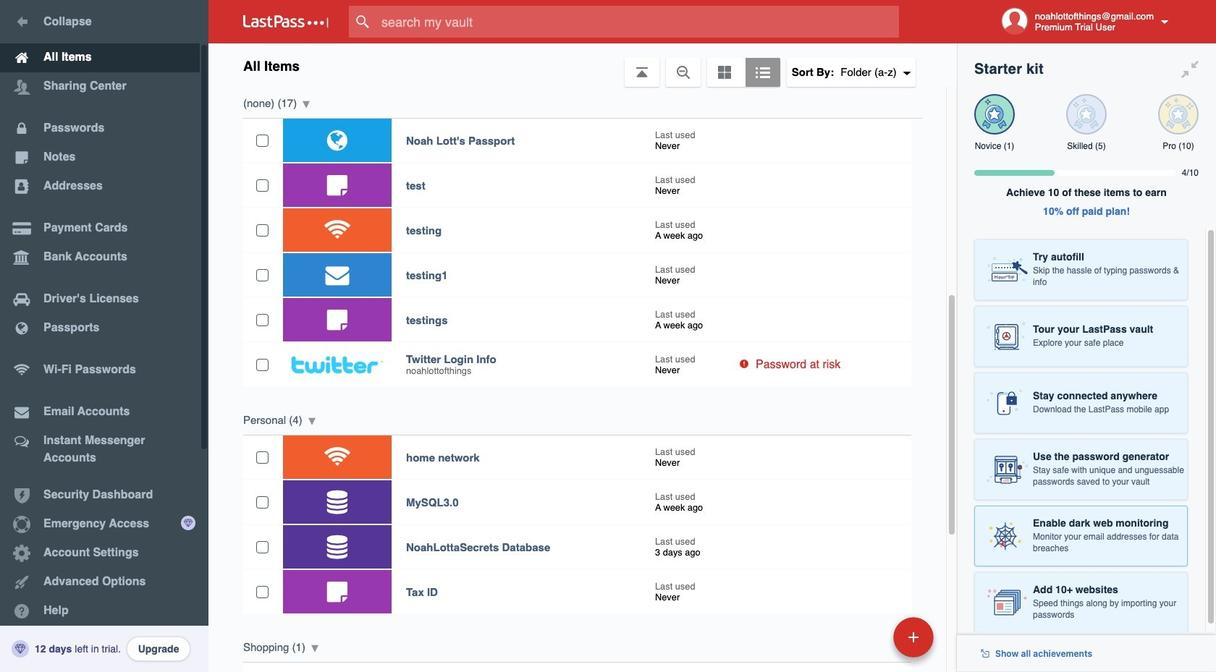 Task type: describe. For each thing, give the bounding box(es) containing it.
vault options navigation
[[209, 43, 957, 87]]

main navigation navigation
[[0, 0, 209, 673]]

lastpass image
[[243, 15, 329, 28]]

Search search field
[[349, 6, 928, 38]]

new item navigation
[[794, 613, 943, 673]]

new item element
[[794, 617, 939, 658]]



Task type: locate. For each thing, give the bounding box(es) containing it.
search my vault text field
[[349, 6, 928, 38]]



Task type: vqa. For each thing, say whether or not it's contained in the screenshot.
New Item icon
no



